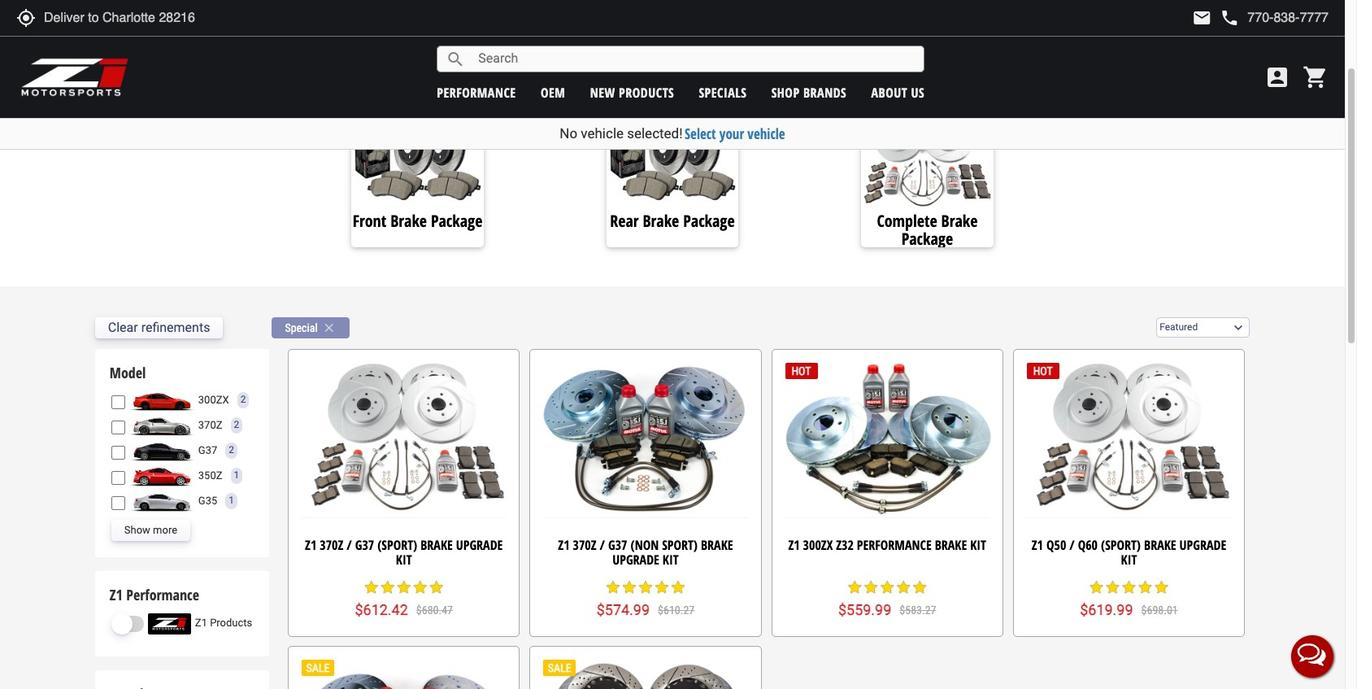 Task type: vqa. For each thing, say whether or not it's contained in the screenshot.
search
yes



Task type: describe. For each thing, give the bounding box(es) containing it.
sport)
[[662, 536, 698, 554]]

search
[[446, 49, 466, 69]]

close
[[322, 320, 337, 335]]

complete brake package
[[877, 210, 978, 250]]

z1 products
[[195, 617, 252, 629]]

select your vehicle link
[[685, 124, 786, 143]]

front brake package link
[[352, 210, 484, 232]]

z1 for z1 370z / g37 (sport) brake upgrade kit
[[305, 536, 317, 554]]

z1 300zx z32 performance brake kit
[[789, 536, 987, 554]]

rear brake package link
[[607, 210, 739, 232]]

mail
[[1193, 8, 1212, 28]]

z1 for z1 q50 / q60 (sport) brake upgrade kit
[[1032, 536, 1044, 554]]

upgrade for z1 q50 / q60 (sport) brake upgrade kit
[[1180, 536, 1227, 554]]

show more button
[[111, 520, 190, 541]]

$619.99
[[1081, 601, 1134, 618]]

phone link
[[1221, 8, 1329, 28]]

370z for z1 370z / g37 (non sport) brake upgrade kit
[[573, 536, 597, 554]]

z1 370z / g37 (non sport) brake upgrade kit
[[558, 536, 734, 569]]

performance link
[[437, 83, 516, 101]]

g37 for z1 370z / g37 (sport) brake upgrade kit
[[355, 536, 374, 554]]

15 star from the left
[[912, 579, 928, 595]]

shop
[[772, 83, 800, 101]]

z1 motorsports logo image
[[20, 57, 130, 98]]

no
[[560, 125, 578, 142]]

show
[[124, 524, 150, 536]]

g37 for z1 370z / g37 (non sport) brake upgrade kit
[[609, 536, 628, 554]]

packages
[[181, 46, 285, 86]]

nissan 300zx z32 1990 1991 1992 1993 1994 1995 1996 vg30dett vg30de twin turbo non turbo z1 motorsports image
[[129, 390, 194, 411]]

19 star from the left
[[1138, 579, 1154, 595]]

brands
[[804, 83, 847, 101]]

performance
[[437, 83, 516, 101]]

z32
[[836, 536, 854, 554]]

star star star star star $619.99 $698.01
[[1081, 579, 1179, 618]]

g35
[[198, 494, 217, 507]]

your
[[720, 124, 745, 143]]

front
[[353, 210, 387, 232]]

13 star from the left
[[880, 579, 896, 595]]

account_box
[[1265, 64, 1291, 90]]

Search search field
[[466, 46, 924, 72]]

z1 q50 / q60 (sport) brake upgrade kit
[[1032, 536, 1227, 569]]

nissan 350z z33 2003 2004 2005 2006 2007 2008 2009 vq35de 3.5l revup rev up vq35hr nismo z1 motorsports image
[[129, 465, 194, 487]]

0 horizontal spatial 300zx
[[198, 394, 229, 406]]

3 star from the left
[[396, 579, 412, 595]]

package for complete brake package
[[902, 228, 954, 250]]

about us link
[[872, 83, 925, 101]]

products
[[619, 83, 675, 101]]

9 star from the left
[[654, 579, 670, 595]]

new products
[[590, 83, 675, 101]]

11 star from the left
[[847, 579, 863, 595]]

star star star star star $574.99 $610.27
[[597, 579, 695, 618]]

select
[[685, 124, 716, 143]]

20 star from the left
[[1154, 579, 1170, 595]]

$612.42
[[355, 601, 408, 618]]

(sport) for g37
[[378, 536, 418, 554]]

vehicle inside no vehicle selected! select your vehicle
[[581, 125, 624, 142]]

star star star star star $612.42 $680.47
[[355, 579, 453, 618]]

16 star from the left
[[1089, 579, 1105, 595]]

mail phone
[[1193, 8, 1240, 28]]

complete brake package link
[[861, 210, 994, 250]]

$610.27
[[658, 604, 695, 617]]

12 star from the left
[[863, 579, 880, 595]]

z1 for z1 370z / g37 (non sport) brake upgrade kit
[[558, 536, 570, 554]]

special
[[285, 321, 318, 334]]

$574.99
[[597, 601, 650, 618]]

oem link
[[541, 83, 566, 101]]

1 for g35
[[229, 495, 234, 506]]

14 star from the left
[[896, 579, 912, 595]]

z1 for z1 performance
[[110, 585, 123, 604]]

2 for g37
[[229, 445, 234, 456]]

model
[[110, 363, 146, 383]]

1 vertical spatial performance
[[126, 585, 199, 604]]

oem
[[541, 83, 566, 101]]

kit inside "z1 q50 / q60 (sport) brake upgrade kit"
[[1122, 551, 1138, 569]]

front brake package
[[353, 210, 483, 232]]

phone
[[1221, 8, 1240, 28]]

4 star from the left
[[412, 579, 429, 595]]

nissan 370z z34 2009 2010 2011 2012 2013 2014 2015 2016 2017 2018 2019 3.7l vq37vhr vhr nismo z1 motorsports image
[[129, 415, 194, 436]]

selected!
[[627, 125, 683, 142]]

7 star from the left
[[622, 579, 638, 595]]

/ for z1 370z / g37 (sport) brake upgrade kit
[[347, 536, 352, 554]]

upgrade for z1 370z / g37 (sport) brake upgrade kit
[[456, 536, 503, 554]]

18 star from the left
[[1121, 579, 1138, 595]]

2 for 370z
[[234, 419, 239, 431]]

infiniti g37 coupe sedan convertible v36 cv36 hv36 skyline 2008 2009 2010 2011 2012 2013 3.7l vq37vhr z1 motorsports image
[[129, 440, 194, 461]]



Task type: locate. For each thing, give the bounding box(es) containing it.
2
[[241, 394, 246, 405], [234, 419, 239, 431], [229, 445, 234, 456]]

17 star from the left
[[1105, 579, 1121, 595]]

0 horizontal spatial (sport)
[[378, 536, 418, 554]]

1 / from the left
[[347, 536, 352, 554]]

about us
[[872, 83, 925, 101]]

brake
[[109, 46, 174, 86], [391, 210, 427, 232], [643, 210, 680, 232], [942, 210, 978, 232], [421, 536, 453, 554], [701, 536, 734, 554], [935, 536, 968, 554], [1145, 536, 1177, 554]]

special close
[[285, 320, 337, 335]]

upgrade inside "z1 q50 / q60 (sport) brake upgrade kit"
[[1180, 536, 1227, 554]]

1 horizontal spatial 300zx
[[803, 536, 833, 554]]

rear
[[610, 210, 639, 232]]

2 horizontal spatial g37
[[609, 536, 628, 554]]

1 star from the left
[[363, 579, 380, 595]]

/ inside z1 370z / g37 (non sport) brake upgrade kit
[[600, 536, 605, 554]]

5 star from the left
[[429, 579, 445, 595]]

0 horizontal spatial vehicle
[[581, 125, 624, 142]]

kit inside z1 370z / g37 (non sport) brake upgrade kit
[[663, 551, 679, 569]]

0 horizontal spatial performance
[[126, 585, 199, 604]]

q60
[[1078, 536, 1098, 554]]

products
[[210, 617, 252, 629]]

2 for 300zx
[[241, 394, 246, 405]]

package for rear brake package
[[684, 210, 735, 232]]

shopping_cart
[[1303, 64, 1329, 90]]

z1 inside z1 370z / g37 (non sport) brake upgrade kit
[[558, 536, 570, 554]]

no vehicle selected! select your vehicle
[[560, 124, 786, 143]]

$559.99
[[839, 601, 892, 618]]

brake inside z1 370z / g37 (sport) brake upgrade kit
[[421, 536, 453, 554]]

specials link
[[699, 83, 747, 101]]

1 (sport) from the left
[[378, 536, 418, 554]]

/ inside z1 370z / g37 (sport) brake upgrade kit
[[347, 536, 352, 554]]

2 horizontal spatial package
[[902, 228, 954, 250]]

z1 for z1 products
[[195, 617, 207, 629]]

show more
[[124, 524, 177, 536]]

g37 inside z1 370z / g37 (non sport) brake upgrade kit
[[609, 536, 628, 554]]

about
[[872, 83, 908, 101]]

kit up star star star star star $612.42 $680.47
[[396, 551, 412, 569]]

us
[[912, 83, 925, 101]]

my_location
[[16, 8, 36, 28]]

g37 inside z1 370z / g37 (sport) brake upgrade kit
[[355, 536, 374, 554]]

infiniti g35 coupe sedan v35 v36 skyline 2003 2004 2005 2006 2007 2008 3.5l vq35de revup rev up vq35hr z1 motorsports image
[[129, 491, 194, 512]]

1 horizontal spatial 370z
[[320, 536, 344, 554]]

kit inside z1 370z / g37 (sport) brake upgrade kit
[[396, 551, 412, 569]]

$583.27
[[900, 604, 937, 617]]

mail link
[[1193, 8, 1212, 28]]

star
[[363, 579, 380, 595], [380, 579, 396, 595], [396, 579, 412, 595], [412, 579, 429, 595], [429, 579, 445, 595], [605, 579, 622, 595], [622, 579, 638, 595], [638, 579, 654, 595], [654, 579, 670, 595], [670, 579, 687, 595], [847, 579, 863, 595], [863, 579, 880, 595], [880, 579, 896, 595], [896, 579, 912, 595], [912, 579, 928, 595], [1089, 579, 1105, 595], [1105, 579, 1121, 595], [1121, 579, 1138, 595], [1138, 579, 1154, 595], [1154, 579, 1170, 595]]

1 horizontal spatial vehicle
[[748, 124, 786, 143]]

package inside complete brake package
[[902, 228, 954, 250]]

/ for z1 370z / g37 (non sport) brake upgrade kit
[[600, 536, 605, 554]]

upgrade inside z1 370z / g37 (sport) brake upgrade kit
[[456, 536, 503, 554]]

1 right g35
[[229, 495, 234, 506]]

10 star from the left
[[670, 579, 687, 595]]

shop brands link
[[772, 83, 847, 101]]

rear brake package
[[610, 210, 735, 232]]

0 vertical spatial 2
[[241, 394, 246, 405]]

2 vertical spatial 2
[[229, 445, 234, 456]]

0 horizontal spatial g37
[[198, 444, 217, 456]]

g37 left (non
[[609, 536, 628, 554]]

370z inside z1 370z / g37 (non sport) brake upgrade kit
[[573, 536, 597, 554]]

q50
[[1047, 536, 1067, 554]]

g37 up 350z at left
[[198, 444, 217, 456]]

(sport) inside "z1 q50 / q60 (sport) brake upgrade kit"
[[1102, 536, 1141, 554]]

z1 370z / g37 (sport) brake upgrade kit
[[305, 536, 503, 569]]

g37
[[198, 444, 217, 456], [355, 536, 374, 554], [609, 536, 628, 554]]

0 horizontal spatial /
[[347, 536, 352, 554]]

brake inside "z1 q50 / q60 (sport) brake upgrade kit"
[[1145, 536, 1177, 554]]

/ for z1 q50 / q60 (sport) brake upgrade kit
[[1070, 536, 1075, 554]]

6 star from the left
[[605, 579, 622, 595]]

star star star star star $559.99 $583.27
[[839, 579, 937, 618]]

brake inside complete brake package
[[942, 210, 978, 232]]

0 horizontal spatial upgrade
[[456, 536, 503, 554]]

None checkbox
[[111, 395, 125, 409], [111, 445, 125, 459], [111, 395, 125, 409], [111, 445, 125, 459]]

(non
[[631, 536, 659, 554]]

370z for z1 370z / g37 (sport) brake upgrade kit
[[320, 536, 344, 554]]

package for front brake package
[[431, 210, 483, 232]]

package
[[431, 210, 483, 232], [684, 210, 735, 232], [902, 228, 954, 250]]

1 horizontal spatial (sport)
[[1102, 536, 1141, 554]]

1 horizontal spatial upgrade
[[613, 551, 660, 569]]

1 vertical spatial 1
[[229, 495, 234, 506]]

$698.01
[[1142, 604, 1179, 617]]

1
[[234, 470, 239, 481], [229, 495, 234, 506]]

brake inside z1 370z / g37 (non sport) brake upgrade kit
[[701, 536, 734, 554]]

8 star from the left
[[638, 579, 654, 595]]

g37 up star star star star star $612.42 $680.47
[[355, 536, 374, 554]]

(sport)
[[378, 536, 418, 554], [1102, 536, 1141, 554]]

z1 performance
[[110, 585, 199, 604]]

new
[[590, 83, 616, 101]]

2 horizontal spatial 370z
[[573, 536, 597, 554]]

1 horizontal spatial g37
[[355, 536, 374, 554]]

vehicle right your
[[748, 124, 786, 143]]

vehicle
[[748, 124, 786, 143], [581, 125, 624, 142]]

300zx left z32
[[803, 536, 833, 554]]

300zx
[[198, 394, 229, 406], [803, 536, 833, 554]]

/
[[347, 536, 352, 554], [600, 536, 605, 554], [1070, 536, 1075, 554]]

1 vertical spatial 300zx
[[803, 536, 833, 554]]

1 horizontal spatial package
[[684, 210, 735, 232]]

kit left q50
[[971, 536, 987, 554]]

more
[[153, 524, 177, 536]]

vehicle right no
[[581, 125, 624, 142]]

(sport) up star star star star star $612.42 $680.47
[[378, 536, 418, 554]]

0 horizontal spatial 370z
[[198, 419, 223, 431]]

0 horizontal spatial package
[[431, 210, 483, 232]]

refinements
[[141, 320, 210, 335]]

package inside 'link'
[[431, 210, 483, 232]]

shop brands
[[772, 83, 847, 101]]

300zx right "nissan 300zx z32 1990 1991 1992 1993 1994 1995 1996 vg30dett vg30de twin turbo non turbo z1 motorsports" image
[[198, 394, 229, 406]]

0 vertical spatial performance
[[857, 536, 932, 554]]

0 vertical spatial 1
[[234, 470, 239, 481]]

2 / from the left
[[600, 536, 605, 554]]

upgrade
[[456, 536, 503, 554], [1180, 536, 1227, 554], [613, 551, 660, 569]]

$680.47
[[416, 604, 453, 617]]

clear
[[108, 320, 138, 335]]

(sport) for q60
[[1102, 536, 1141, 554]]

performance down more
[[126, 585, 199, 604]]

kit right (non
[[663, 551, 679, 569]]

kit up star star star star star $619.99 $698.01
[[1122, 551, 1138, 569]]

(sport) inside z1 370z / g37 (sport) brake upgrade kit
[[378, 536, 418, 554]]

account_box link
[[1261, 64, 1295, 90]]

350z
[[198, 469, 223, 481]]

performance
[[857, 536, 932, 554], [126, 585, 199, 604]]

z1 inside "z1 q50 / q60 (sport) brake upgrade kit"
[[1032, 536, 1044, 554]]

370z
[[198, 419, 223, 431], [320, 536, 344, 554], [573, 536, 597, 554]]

performance right z32
[[857, 536, 932, 554]]

kit
[[971, 536, 987, 554], [396, 551, 412, 569], [663, 551, 679, 569], [1122, 551, 1138, 569]]

None checkbox
[[111, 420, 125, 434], [111, 471, 125, 484], [111, 496, 125, 510], [111, 420, 125, 434], [111, 471, 125, 484], [111, 496, 125, 510]]

1 horizontal spatial performance
[[857, 536, 932, 554]]

2 (sport) from the left
[[1102, 536, 1141, 554]]

new products link
[[590, 83, 675, 101]]

upgrade inside z1 370z / g37 (non sport) brake upgrade kit
[[613, 551, 660, 569]]

specials
[[699, 83, 747, 101]]

clear refinements button
[[95, 317, 223, 338]]

z1 for z1 300zx z32 performance brake kit
[[789, 536, 800, 554]]

2 star from the left
[[380, 579, 396, 595]]

z1
[[305, 536, 317, 554], [558, 536, 570, 554], [789, 536, 800, 554], [1032, 536, 1044, 554], [110, 585, 123, 604], [195, 617, 207, 629]]

2 horizontal spatial upgrade
[[1180, 536, 1227, 554]]

brake inside 'link'
[[391, 210, 427, 232]]

shopping_cart link
[[1299, 64, 1329, 90]]

1 horizontal spatial /
[[600, 536, 605, 554]]

(sport) right q60
[[1102, 536, 1141, 554]]

1 vertical spatial 2
[[234, 419, 239, 431]]

brake packages
[[109, 46, 285, 86]]

3 / from the left
[[1070, 536, 1075, 554]]

z1 inside z1 370z / g37 (sport) brake upgrade kit
[[305, 536, 317, 554]]

1 right 350z at left
[[234, 470, 239, 481]]

/ inside "z1 q50 / q60 (sport) brake upgrade kit"
[[1070, 536, 1075, 554]]

2 horizontal spatial /
[[1070, 536, 1075, 554]]

0 vertical spatial 300zx
[[198, 394, 229, 406]]

complete
[[877, 210, 938, 232]]

clear refinements
[[108, 320, 210, 335]]

370z inside z1 370z / g37 (sport) brake upgrade kit
[[320, 536, 344, 554]]

1 for 350z
[[234, 470, 239, 481]]



